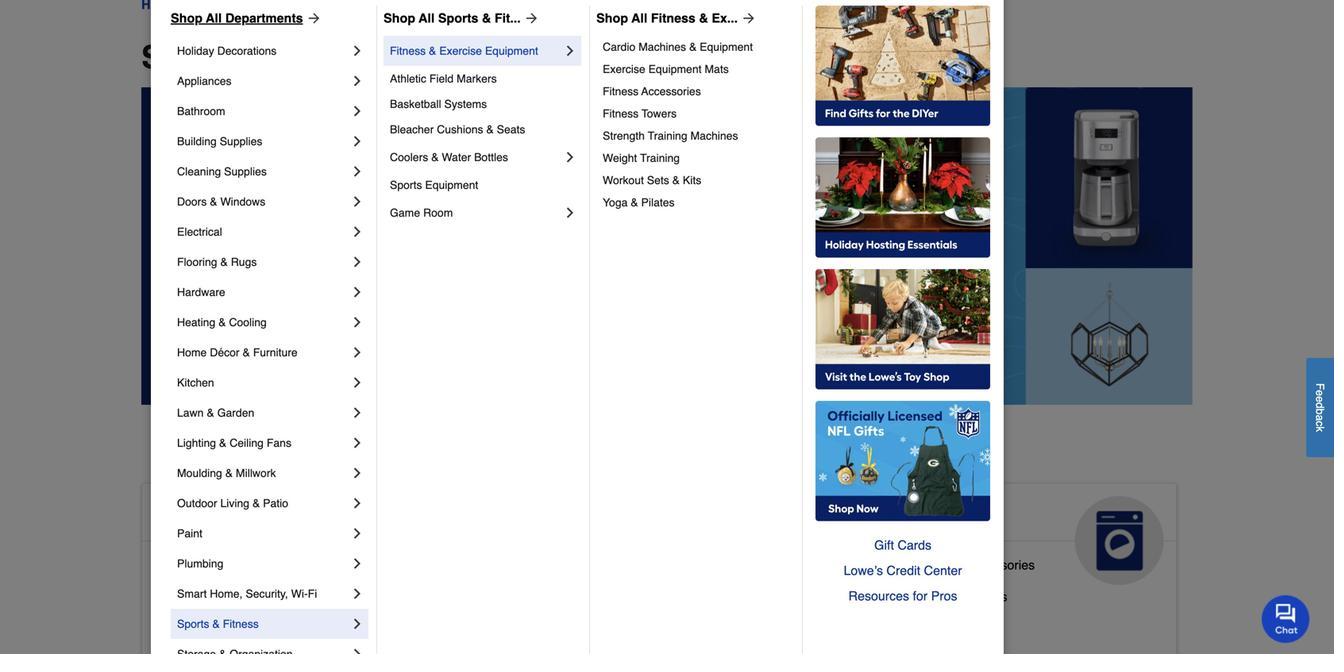 Task type: vqa. For each thing, say whether or not it's contained in the screenshot.
shop All Fitness & Ex... link
yes



Task type: locate. For each thing, give the bounding box(es) containing it.
sports down accessible bedroom "link"
[[177, 618, 209, 631]]

appliances link up chillers
[[850, 484, 1177, 585]]

& left cooling
[[219, 316, 226, 329]]

1 vertical spatial pet
[[509, 615, 528, 630]]

0 vertical spatial bathroom
[[177, 105, 225, 118]]

0 vertical spatial appliances
[[177, 75, 232, 87]]

3 shop from the left
[[596, 11, 628, 25]]

machines down fitness towers link
[[691, 129, 738, 142]]

appliances
[[177, 75, 232, 87], [863, 503, 981, 528]]

accessories up chillers
[[967, 558, 1035, 573]]

doors & windows link
[[177, 187, 349, 217]]

2 vertical spatial supplies
[[565, 583, 614, 598]]

arrow right image for shop all fitness & ex...
[[738, 10, 757, 26]]

1 horizontal spatial pet
[[611, 503, 646, 528]]

0 vertical spatial machines
[[639, 41, 686, 53]]

outdoor
[[177, 497, 217, 510]]

& right entry
[[252, 621, 261, 636]]

0 horizontal spatial machines
[[639, 41, 686, 53]]

e up d
[[1314, 390, 1327, 396]]

bathroom up building
[[177, 105, 225, 118]]

1 vertical spatial accessories
[[967, 558, 1035, 573]]

1 arrow right image from the left
[[521, 10, 540, 26]]

equipment up mats
[[700, 41, 753, 53]]

fitness for fitness & exercise equipment
[[390, 44, 426, 57]]

bathroom up smart home, security, wi-fi
[[219, 558, 274, 573]]

0 vertical spatial home
[[177, 346, 207, 359]]

building
[[177, 135, 217, 148]]

all for departments
[[206, 11, 222, 25]]

pilates
[[641, 196, 675, 209]]

lawn & garden link
[[177, 398, 349, 428]]

1 accessible from the top
[[155, 503, 271, 528]]

all for sports
[[419, 11, 435, 25]]

wi-
[[291, 588, 308, 600]]

0 vertical spatial accessories
[[641, 85, 701, 98]]

&
[[482, 11, 491, 25], [699, 11, 708, 25], [689, 41, 697, 53], [429, 44, 436, 57], [486, 123, 494, 136], [431, 151, 439, 164], [672, 174, 680, 187], [210, 195, 217, 208], [631, 196, 638, 209], [220, 256, 228, 268], [219, 316, 226, 329], [243, 346, 250, 359], [207, 407, 214, 419], [219, 437, 227, 450], [225, 467, 233, 480], [253, 497, 260, 510], [589, 503, 605, 528], [955, 558, 964, 573], [921, 590, 929, 604], [618, 615, 626, 630], [212, 618, 220, 631], [252, 621, 261, 636]]

training for strength
[[648, 129, 687, 142]]

for
[[913, 589, 928, 604]]

chevron right image for game room
[[562, 205, 578, 221]]

fitness accessories
[[603, 85, 701, 98]]

towers
[[642, 107, 677, 120]]

exercise down cardio
[[603, 63, 645, 75]]

wine
[[933, 590, 962, 604]]

exercise up the markers
[[439, 44, 482, 57]]

chevron right image for sports & fitness
[[349, 616, 365, 632]]

1 vertical spatial exercise
[[603, 63, 645, 75]]

basketball
[[390, 98, 441, 110]]

livestock
[[509, 583, 562, 598]]

bedroom
[[219, 590, 271, 604]]

gift cards
[[874, 538, 932, 553]]

& right yoga
[[631, 196, 638, 209]]

1 vertical spatial appliances
[[863, 503, 981, 528]]

sports & fitness link
[[177, 609, 349, 639]]

pros
[[931, 589, 957, 604]]

accessible for accessible home
[[155, 503, 271, 528]]

center
[[924, 563, 962, 578]]

1 vertical spatial departments
[[278, 39, 472, 75]]

0 horizontal spatial appliances link
[[177, 66, 349, 96]]

chevron right image for outdoor living & patio
[[349, 496, 365, 511]]

2 horizontal spatial shop
[[596, 11, 628, 25]]

shop up holiday
[[171, 11, 203, 25]]

bleacher cushions & seats
[[390, 123, 525, 136]]

livestock supplies link
[[509, 580, 614, 611]]

accessible inside "link"
[[155, 590, 216, 604]]

& left millwork
[[225, 467, 233, 480]]

sports up game
[[390, 179, 422, 191]]

accessible home
[[155, 503, 339, 528]]

chillers
[[965, 590, 1007, 604]]

accessible bedroom
[[155, 590, 271, 604]]

& left ceiling
[[219, 437, 227, 450]]

chevron right image for fitness & exercise equipment
[[562, 43, 578, 59]]

coolers
[[390, 151, 428, 164]]

2 arrow right image from the left
[[738, 10, 757, 26]]

weight
[[603, 152, 637, 164]]

& left water
[[431, 151, 439, 164]]

animal & pet care link
[[496, 484, 823, 585]]

appliances link
[[177, 66, 349, 96], [850, 484, 1177, 585]]

1 horizontal spatial shop
[[384, 11, 415, 25]]

& inside animal & pet care
[[589, 503, 605, 528]]

2 shop from the left
[[384, 11, 415, 25]]

furniture
[[253, 346, 298, 359], [630, 615, 680, 630]]

resources for pros link
[[816, 584, 990, 609]]

departments up basketball
[[278, 39, 472, 75]]

supplies up windows
[[224, 165, 267, 178]]

accessories down exercise equipment mats
[[641, 85, 701, 98]]

shop
[[171, 11, 203, 25], [384, 11, 415, 25], [596, 11, 628, 25]]

0 horizontal spatial accessories
[[641, 85, 701, 98]]

& left the fit...
[[482, 11, 491, 25]]

accessible home link
[[142, 484, 469, 585]]

0 vertical spatial supplies
[[220, 135, 262, 148]]

0 horizontal spatial shop
[[171, 11, 203, 25]]

& right décor
[[243, 346, 250, 359]]

1 vertical spatial training
[[640, 152, 680, 164]]

coolers & water bottles link
[[390, 142, 562, 172]]

chevron right image for paint
[[349, 526, 365, 542]]

0 vertical spatial pet
[[611, 503, 646, 528]]

training up sets
[[640, 152, 680, 164]]

officially licensed n f l gifts. shop now. image
[[816, 401, 990, 522]]

1 vertical spatial sports
[[390, 179, 422, 191]]

building supplies link
[[177, 126, 349, 156]]

0 vertical spatial departments
[[225, 11, 303, 25]]

all up the fitness & exercise equipment
[[419, 11, 435, 25]]

beverage & wine chillers link
[[863, 586, 1007, 618]]

1 horizontal spatial sports
[[390, 179, 422, 191]]

fitness accessories link
[[603, 80, 791, 102]]

1 horizontal spatial machines
[[691, 129, 738, 142]]

sports equipment
[[390, 179, 478, 191]]

accessible bathroom link
[[155, 554, 274, 586]]

chevron right image for lighting & ceiling fans
[[349, 435, 365, 451]]

appliances image
[[1075, 496, 1164, 585]]

0 horizontal spatial sports
[[177, 618, 209, 631]]

room
[[423, 206, 453, 219]]

machines up exercise equipment mats
[[639, 41, 686, 53]]

markers
[[457, 72, 497, 85]]

equipment down 'cardio machines & equipment'
[[649, 63, 702, 75]]

beds,
[[531, 615, 564, 630]]

supplies up houses,
[[565, 583, 614, 598]]

shop up athletic
[[384, 11, 415, 25]]

1 horizontal spatial appliances
[[863, 503, 981, 528]]

appliances up cards
[[863, 503, 981, 528]]

& right doors
[[210, 195, 217, 208]]

yoga
[[603, 196, 628, 209]]

e
[[1314, 390, 1327, 396], [1314, 396, 1327, 402]]

holiday decorations
[[177, 44, 277, 57]]

departments up holiday decorations "link"
[[225, 11, 303, 25]]

2 e from the top
[[1314, 396, 1327, 402]]

doors & windows
[[177, 195, 265, 208]]

all up holiday decorations
[[206, 11, 222, 25]]

0 horizontal spatial exercise
[[439, 44, 482, 57]]

pet inside animal & pet care
[[611, 503, 646, 528]]

chevron right image for hardware
[[349, 284, 365, 300]]

c
[[1314, 421, 1327, 427]]

animal
[[509, 503, 583, 528]]

a
[[1314, 415, 1327, 421]]

chevron right image
[[349, 73, 365, 89], [562, 149, 578, 165], [349, 164, 365, 179], [349, 194, 365, 210], [562, 205, 578, 221], [349, 315, 365, 330], [349, 496, 365, 511], [349, 526, 365, 542], [349, 556, 365, 572], [349, 646, 365, 654]]

2 accessible from the top
[[155, 558, 216, 573]]

1 horizontal spatial appliances link
[[850, 484, 1177, 585]]

1 horizontal spatial exercise
[[603, 63, 645, 75]]

seats
[[497, 123, 525, 136]]

animal & pet care
[[509, 503, 646, 553]]

arrow right image up cardio machines & equipment link
[[738, 10, 757, 26]]

0 vertical spatial exercise
[[439, 44, 482, 57]]

0 horizontal spatial arrow right image
[[521, 10, 540, 26]]

0 horizontal spatial furniture
[[253, 346, 298, 359]]

furniture down heating & cooling link
[[253, 346, 298, 359]]

arrow right image up fitness & exercise equipment link
[[521, 10, 540, 26]]

chevron right image
[[349, 43, 365, 59], [562, 43, 578, 59], [349, 103, 365, 119], [349, 133, 365, 149], [349, 224, 365, 240], [349, 254, 365, 270], [349, 284, 365, 300], [349, 345, 365, 361], [349, 375, 365, 391], [349, 405, 365, 421], [349, 435, 365, 451], [349, 465, 365, 481], [349, 586, 365, 602], [349, 616, 365, 632]]

strength
[[603, 129, 645, 142]]

supplies up cleaning supplies
[[220, 135, 262, 148]]

1 shop from the left
[[171, 11, 203, 25]]

all
[[206, 11, 222, 25], [419, 11, 435, 25], [631, 11, 648, 25], [229, 39, 269, 75]]

appliances link down decorations
[[177, 66, 349, 96]]

appliances down holiday
[[177, 75, 232, 87]]

training down towers
[[648, 129, 687, 142]]

& right 'animal' at the left bottom of the page
[[589, 503, 605, 528]]

chevron right image for heating & cooling
[[349, 315, 365, 330]]

all up cardio
[[631, 11, 648, 25]]

1 vertical spatial supplies
[[224, 165, 267, 178]]

sports
[[438, 11, 478, 25], [390, 179, 422, 191], [177, 618, 209, 631]]

1 horizontal spatial furniture
[[630, 615, 680, 630]]

training inside 'link'
[[640, 152, 680, 164]]

flooring & rugs link
[[177, 247, 349, 277]]

accessible
[[155, 503, 271, 528], [155, 558, 216, 573], [155, 590, 216, 604], [155, 621, 216, 636]]

bleacher cushions & seats link
[[390, 117, 578, 142]]

0 vertical spatial sports
[[438, 11, 478, 25]]

ex...
[[712, 11, 738, 25]]

sports up the fitness & exercise equipment
[[438, 11, 478, 25]]

appliance parts & accessories link
[[863, 554, 1035, 586]]

chevron right image for electrical
[[349, 224, 365, 240]]

lawn & garden
[[177, 407, 254, 419]]

0 vertical spatial furniture
[[253, 346, 298, 359]]

0 vertical spatial training
[[648, 129, 687, 142]]

sports for sports equipment
[[390, 179, 422, 191]]

1 horizontal spatial arrow right image
[[738, 10, 757, 26]]

1 vertical spatial home
[[277, 503, 339, 528]]

& left rugs
[[220, 256, 228, 268]]

chevron right image for coolers & water bottles
[[562, 149, 578, 165]]

visit the lowe's toy shop. image
[[816, 269, 990, 390]]

arrow right image inside shop all fitness & ex... link
[[738, 10, 757, 26]]

arrow right image inside shop all sports & fit... link
[[521, 10, 540, 26]]

& left kits
[[672, 174, 680, 187]]

moulding
[[177, 467, 222, 480]]

hardware link
[[177, 277, 349, 307]]

shop for shop all departments
[[171, 11, 203, 25]]

basketball systems link
[[390, 91, 578, 117]]

coolers & water bottles
[[390, 151, 508, 164]]

chevron right image for lawn & garden
[[349, 405, 365, 421]]

e up b
[[1314, 396, 1327, 402]]

chevron right image for doors & windows
[[349, 194, 365, 210]]

machines
[[639, 41, 686, 53], [691, 129, 738, 142]]

lowe's credit center link
[[816, 558, 990, 584]]

furniture right houses,
[[630, 615, 680, 630]]

chevron right image for kitchen
[[349, 375, 365, 391]]

accessible for accessible bedroom
[[155, 590, 216, 604]]

shop for shop all sports & fit...
[[384, 11, 415, 25]]

chevron right image for home décor & furniture
[[349, 345, 365, 361]]

training for weight
[[640, 152, 680, 164]]

outdoor living & patio
[[177, 497, 288, 510]]

2 vertical spatial sports
[[177, 618, 209, 631]]

& right lawn
[[207, 407, 214, 419]]

smart home, security, wi-fi link
[[177, 579, 349, 609]]

3 accessible from the top
[[155, 590, 216, 604]]

shop up cardio
[[596, 11, 628, 25]]

arrow right image
[[521, 10, 540, 26], [738, 10, 757, 26]]

home
[[177, 346, 207, 359], [277, 503, 339, 528], [264, 621, 298, 636]]

pet
[[611, 503, 646, 528], [509, 615, 528, 630]]

supplies for cleaning supplies
[[224, 165, 267, 178]]

sports for sports & fitness
[[177, 618, 209, 631]]

4 accessible from the top
[[155, 621, 216, 636]]



Task type: describe. For each thing, give the bounding box(es) containing it.
all for fitness
[[631, 11, 648, 25]]

credit
[[887, 563, 921, 578]]

f
[[1314, 383, 1327, 390]]

flooring
[[177, 256, 217, 268]]

field
[[429, 72, 454, 85]]

f e e d b a c k button
[[1306, 358, 1334, 457]]

fitness for fitness towers
[[603, 107, 639, 120]]

accessible bathroom
[[155, 558, 274, 573]]

lighting & ceiling fans
[[177, 437, 291, 450]]

& left the pros
[[921, 590, 929, 604]]

gift
[[874, 538, 894, 553]]

millwork
[[236, 467, 276, 480]]

cardio machines & equipment link
[[603, 36, 791, 58]]

0 horizontal spatial pet
[[509, 615, 528, 630]]

decorations
[[217, 44, 277, 57]]

kitchen link
[[177, 368, 349, 398]]

home décor & furniture
[[177, 346, 298, 359]]

& down accessible bedroom "link"
[[212, 618, 220, 631]]

shop all fitness & ex...
[[596, 11, 738, 25]]

cleaning supplies
[[177, 165, 267, 178]]

accessible for accessible bathroom
[[155, 558, 216, 573]]

k
[[1314, 427, 1327, 432]]

& left ex...
[[699, 11, 708, 25]]

lowe's credit center
[[844, 563, 962, 578]]

shop for shop all fitness & ex...
[[596, 11, 628, 25]]

yoga & pilates link
[[603, 191, 791, 214]]

1 vertical spatial bathroom
[[219, 558, 274, 573]]

chevron right image for building supplies
[[349, 133, 365, 149]]

game room link
[[390, 198, 562, 228]]

1 vertical spatial furniture
[[630, 615, 680, 630]]

1 horizontal spatial accessories
[[967, 558, 1035, 573]]

living
[[220, 497, 249, 510]]

& right houses,
[[618, 615, 626, 630]]

lowe's
[[844, 563, 883, 578]]

supplies for building supplies
[[220, 135, 262, 148]]

water
[[442, 151, 471, 164]]

game room
[[390, 206, 453, 219]]

fitness towers link
[[603, 102, 791, 125]]

paint link
[[177, 519, 349, 549]]

chevron right image for moulding & millwork
[[349, 465, 365, 481]]

cleaning
[[177, 165, 221, 178]]

0 horizontal spatial appliances
[[177, 75, 232, 87]]

fit...
[[495, 11, 521, 25]]

fitness & exercise equipment
[[390, 44, 538, 57]]

garden
[[217, 407, 254, 419]]

hardware
[[177, 286, 225, 299]]

chevron right image for cleaning supplies
[[349, 164, 365, 179]]

fitness & exercise equipment link
[[390, 36, 562, 66]]

departments for shop all departments
[[225, 11, 303, 25]]

supplies for livestock supplies
[[565, 583, 614, 598]]

exercise equipment mats link
[[603, 58, 791, 80]]

electrical link
[[177, 217, 349, 247]]

lighting
[[177, 437, 216, 450]]

f e e d b a c k
[[1314, 383, 1327, 432]]

2 vertical spatial home
[[264, 621, 298, 636]]

shop all departments
[[171, 11, 303, 25]]

& right parts
[[955, 558, 964, 573]]

cardio
[[603, 41, 636, 53]]

pet beds, houses, & furniture link
[[509, 611, 680, 643]]

& up exercise equipment mats link
[[689, 41, 697, 53]]

moulding & millwork
[[177, 467, 276, 480]]

fitness for fitness accessories
[[603, 85, 639, 98]]

departments for shop all departments
[[278, 39, 472, 75]]

kitchen
[[177, 376, 214, 389]]

accessible entry & home
[[155, 621, 298, 636]]

& left patio
[[253, 497, 260, 510]]

chevron right image for smart home, security, wi-fi
[[349, 586, 365, 602]]

weight training
[[603, 152, 680, 164]]

find gifts for the diyer. image
[[816, 6, 990, 126]]

bathroom link
[[177, 96, 349, 126]]

chevron right image for bathroom
[[349, 103, 365, 119]]

arrow right image
[[303, 10, 322, 26]]

weight training link
[[603, 147, 791, 169]]

gift cards link
[[816, 533, 990, 558]]

heating
[[177, 316, 215, 329]]

cooling
[[229, 316, 267, 329]]

exercise equipment mats
[[603, 63, 729, 75]]

athletic
[[390, 72, 426, 85]]

plumbing
[[177, 558, 223, 570]]

cards
[[898, 538, 932, 553]]

1 vertical spatial appliances link
[[850, 484, 1177, 585]]

appliance
[[863, 558, 918, 573]]

arrow right image for shop all sports & fit...
[[521, 10, 540, 26]]

accessible bedroom link
[[155, 586, 271, 618]]

chevron right image for holiday decorations
[[349, 43, 365, 59]]

2 horizontal spatial sports
[[438, 11, 478, 25]]

windows
[[220, 195, 265, 208]]

accessible home image
[[367, 496, 456, 585]]

& left seats
[[486, 123, 494, 136]]

paint
[[177, 527, 202, 540]]

shop all sports & fit... link
[[384, 9, 540, 28]]

chevron right image for plumbing
[[349, 556, 365, 572]]

sets
[[647, 174, 669, 187]]

rugs
[[231, 256, 257, 268]]

home décor & furniture link
[[177, 338, 349, 368]]

ceiling
[[230, 437, 264, 450]]

holiday decorations link
[[177, 36, 349, 66]]

animal & pet care image
[[721, 496, 810, 585]]

fitness towers
[[603, 107, 677, 120]]

smart home, security, wi-fi
[[177, 588, 317, 600]]

workout sets & kits
[[603, 174, 701, 187]]

bleacher
[[390, 123, 434, 136]]

workout sets & kits link
[[603, 169, 791, 191]]

security,
[[246, 588, 288, 600]]

chevron right image for flooring & rugs
[[349, 254, 365, 270]]

entry
[[219, 621, 249, 636]]

beverage
[[863, 590, 917, 604]]

1 vertical spatial machines
[[691, 129, 738, 142]]

parts
[[922, 558, 952, 573]]

b
[[1314, 409, 1327, 415]]

equipment down the fit...
[[485, 44, 538, 57]]

moulding & millwork link
[[177, 458, 349, 488]]

appliance parts & accessories
[[863, 558, 1035, 573]]

chat invite button image
[[1262, 595, 1310, 643]]

all down the shop all departments link
[[229, 39, 269, 75]]

game
[[390, 206, 420, 219]]

accessible for accessible entry & home
[[155, 621, 216, 636]]

enjoy savings year-round. no matter what you're shopping for, find what you need at a great price. image
[[141, 87, 1193, 405]]

0 vertical spatial appliances link
[[177, 66, 349, 96]]

shop all departments link
[[171, 9, 322, 28]]

& up field
[[429, 44, 436, 57]]

kits
[[683, 174, 701, 187]]

& inside 'link'
[[210, 195, 217, 208]]

1 e from the top
[[1314, 390, 1327, 396]]

chevron right image for appliances
[[349, 73, 365, 89]]

décor
[[210, 346, 240, 359]]

athletic field markers link
[[390, 66, 578, 91]]

equipment down coolers & water bottles
[[425, 179, 478, 191]]

holiday hosting essentials. image
[[816, 137, 990, 258]]

shop all sports & fit...
[[384, 11, 521, 25]]



